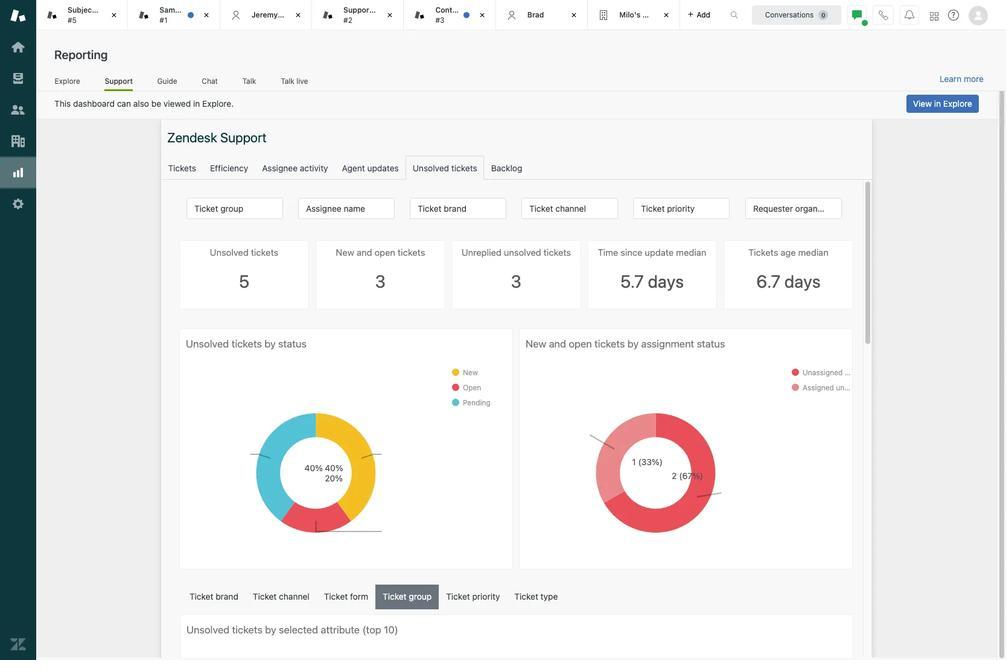 Task type: vqa. For each thing, say whether or not it's contained in the screenshot.
the follow
no



Task type: locate. For each thing, give the bounding box(es) containing it.
talk left live
[[281, 76, 295, 86]]

close image right #1
[[200, 9, 212, 21]]

1 vertical spatial explore
[[944, 98, 973, 109]]

jeremy miller
[[252, 10, 300, 19]]

explore
[[55, 76, 80, 86], [944, 98, 973, 109]]

outreach
[[374, 5, 407, 15]]

1 horizontal spatial talk
[[281, 76, 295, 86]]

close image
[[384, 9, 396, 21], [660, 9, 672, 21]]

2 tab from the left
[[312, 0, 407, 30]]

0 horizontal spatial support
[[105, 76, 133, 86]]

#2
[[344, 15, 353, 24]]

add
[[697, 10, 711, 19]]

1 in from the left
[[193, 98, 200, 109]]

2 in from the left
[[935, 98, 942, 109]]

admin image
[[10, 196, 26, 212]]

contact
[[436, 5, 464, 15]]

in right 'view'
[[935, 98, 942, 109]]

1 talk from the left
[[243, 76, 256, 86]]

4 tab from the left
[[588, 0, 680, 30]]

close image right brad
[[568, 9, 580, 21]]

support up #2
[[344, 5, 372, 15]]

1 tab from the left
[[36, 0, 128, 30]]

in
[[193, 98, 200, 109], [935, 98, 942, 109]]

talk
[[243, 76, 256, 86], [281, 76, 295, 86]]

reporting
[[54, 48, 108, 62]]

view in explore button
[[907, 95, 980, 113]]

talk right chat
[[243, 76, 256, 86]]

#5
[[68, 15, 77, 24]]

close image right the jeremy
[[292, 9, 304, 21]]

conversations button
[[752, 5, 842, 24]]

explore inside button
[[944, 98, 973, 109]]

1 horizontal spatial close image
[[660, 9, 672, 21]]

3 tab from the left
[[404, 0, 496, 30]]

1 horizontal spatial explore
[[944, 98, 973, 109]]

add button
[[680, 0, 718, 30]]

0 horizontal spatial explore
[[55, 76, 80, 86]]

in right viewed at left top
[[193, 98, 200, 109]]

live
[[297, 76, 308, 86]]

jeremy miller tab
[[220, 0, 312, 30]]

1 horizontal spatial support
[[344, 5, 372, 15]]

support inside support outreach #2
[[344, 5, 372, 15]]

notifications image
[[905, 10, 915, 20]]

get help image
[[949, 10, 960, 21]]

talk link
[[242, 76, 256, 89]]

close image
[[108, 9, 120, 21], [200, 9, 212, 21], [292, 9, 304, 21], [476, 9, 488, 21], [568, 9, 580, 21]]

0 horizontal spatial close image
[[384, 9, 396, 21]]

1 vertical spatial support
[[105, 76, 133, 86]]

#1
[[160, 15, 168, 24]]

more
[[964, 74, 984, 84]]

close image left add popup button
[[660, 9, 672, 21]]

chat
[[202, 76, 218, 86]]

viewed
[[164, 98, 191, 109]]

guide link
[[157, 76, 178, 89]]

5 close image from the left
[[568, 9, 580, 21]]

explore up this
[[55, 76, 80, 86]]

3 close image from the left
[[292, 9, 304, 21]]

tab
[[36, 0, 128, 30], [312, 0, 407, 30], [404, 0, 496, 30], [588, 0, 680, 30]]

support
[[344, 5, 372, 15], [105, 76, 133, 86]]

talk for talk
[[243, 76, 256, 86]]

close image right the contact #3
[[476, 9, 488, 21]]

close image right #2
[[384, 9, 396, 21]]

be
[[151, 98, 161, 109]]

tab containing subject line
[[36, 0, 128, 30]]

jeremy
[[252, 10, 278, 19]]

view in explore
[[914, 98, 973, 109]]

learn more link
[[940, 74, 984, 85]]

support for support
[[105, 76, 133, 86]]

explore down learn more link
[[944, 98, 973, 109]]

#3
[[436, 15, 445, 24]]

support up can
[[105, 76, 133, 86]]

0 horizontal spatial in
[[193, 98, 200, 109]]

2 close image from the left
[[200, 9, 212, 21]]

views image
[[10, 71, 26, 86]]

close image right subject on the left of page
[[108, 9, 120, 21]]

explore.
[[202, 98, 234, 109]]

can
[[117, 98, 131, 109]]

1 horizontal spatial in
[[935, 98, 942, 109]]

support outreach #2
[[344, 5, 407, 24]]

0 horizontal spatial talk
[[243, 76, 256, 86]]

2 talk from the left
[[281, 76, 295, 86]]

0 vertical spatial support
[[344, 5, 372, 15]]

0 vertical spatial explore
[[55, 76, 80, 86]]

button displays agent's chat status as online. image
[[853, 10, 862, 20]]



Task type: describe. For each thing, give the bounding box(es) containing it.
conversations
[[766, 10, 814, 19]]

tab containing contact
[[404, 0, 496, 30]]

reporting image
[[10, 165, 26, 181]]

close image inside brad 'tab'
[[568, 9, 580, 21]]

get started image
[[10, 39, 26, 55]]

dashboard
[[73, 98, 115, 109]]

zendesk support image
[[10, 8, 26, 24]]

learn
[[940, 74, 962, 84]]

also
[[133, 98, 149, 109]]

customers image
[[10, 102, 26, 118]]

line
[[97, 5, 112, 15]]

close image inside jeremy miller tab
[[292, 9, 304, 21]]

brad
[[528, 10, 544, 19]]

explore link
[[54, 76, 81, 89]]

subject line #5
[[68, 5, 112, 24]]

zendesk products image
[[931, 12, 939, 20]]

talk live link
[[281, 76, 309, 89]]

view
[[914, 98, 932, 109]]

subject
[[68, 5, 95, 15]]

contact #3
[[436, 5, 464, 24]]

1 close image from the left
[[108, 9, 120, 21]]

support for support outreach #2
[[344, 5, 372, 15]]

this dashboard can also be viewed in explore.
[[54, 98, 234, 109]]

talk for talk live
[[281, 76, 295, 86]]

guide
[[157, 76, 177, 86]]

tab containing support outreach
[[312, 0, 407, 30]]

in inside button
[[935, 98, 942, 109]]

close image inside #1 tab
[[200, 9, 212, 21]]

organizations image
[[10, 133, 26, 149]]

tabs tab list
[[36, 0, 718, 30]]

2 close image from the left
[[660, 9, 672, 21]]

main element
[[0, 0, 36, 661]]

miller
[[280, 10, 300, 19]]

1 close image from the left
[[384, 9, 396, 21]]

#1 tab
[[128, 0, 220, 30]]

support link
[[105, 76, 133, 91]]

chat link
[[202, 76, 218, 89]]

this
[[54, 98, 71, 109]]

4 close image from the left
[[476, 9, 488, 21]]

zendesk image
[[10, 637, 26, 653]]

learn more
[[940, 74, 984, 84]]

brad tab
[[496, 0, 588, 30]]

talk live
[[281, 76, 308, 86]]



